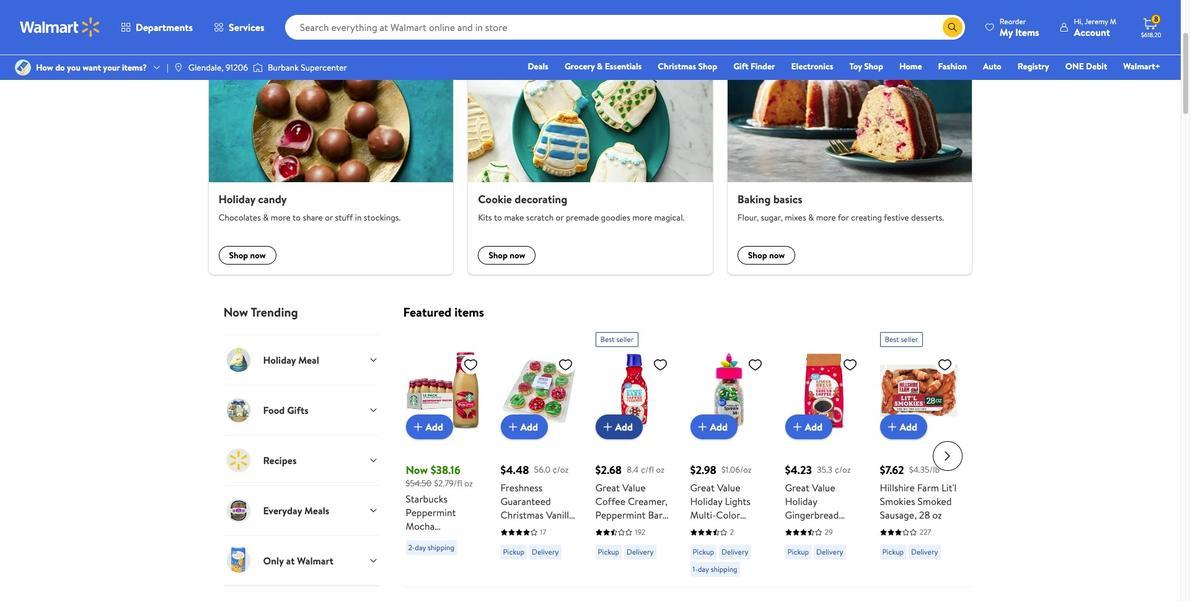 Task type: describe. For each thing, give the bounding box(es) containing it.
magical.
[[654, 212, 685, 224]]

12 inside $4.48 56.0 ¢/oz freshness guaranteed christmas vanilla iced mini donuts pastry, 8oz, 12 count
[[552, 536, 561, 549]]

everyday
[[263, 504, 302, 518]]

grocery & essentials link
[[559, 60, 647, 73]]

add button for $2.98
[[690, 415, 738, 440]]

more inside holiday candy chocolates & more to share or stuff in stockings.
[[271, 212, 291, 224]]

8
[[1154, 14, 1159, 24]]

shipping for 2-day shipping
[[428, 542, 454, 553]]

registry
[[1018, 60, 1049, 73]]

$2.68
[[595, 463, 622, 478]]

desserts.
[[911, 212, 944, 224]]

192
[[635, 527, 646, 538]]

toy
[[850, 60, 862, 73]]

add to favorites list, hillshire farm lit'l smokies smoked sausage, 28 oz image
[[938, 357, 953, 373]]

m
[[1110, 16, 1117, 26]]

one debit
[[1066, 60, 1107, 73]]

add for now $38.16
[[426, 420, 443, 434]]

featured items
[[403, 304, 484, 321]]

smoked
[[918, 495, 952, 509]]

dessert
[[690, 522, 724, 536]]

delivery for $4.23
[[817, 547, 843, 558]]

now trending
[[223, 304, 298, 321]]

freshness
[[501, 481, 543, 495]]

or inside holiday candy chocolates & more to share or stuff in stockings.
[[325, 212, 333, 224]]

lit'l
[[942, 481, 957, 495]]

meal
[[298, 353, 319, 367]]

value inside $2.68 8.4 ¢/fl oz great value coffee creamer, peppermint bark, 32 fl oz
[[622, 481, 646, 495]]

$2.98
[[690, 463, 717, 478]]

delivery for $7.62
[[911, 547, 938, 558]]

your
[[103, 61, 120, 74]]

reorder my items
[[1000, 16, 1039, 39]]

featured
[[403, 304, 452, 321]]

more inside "cookie decorating kits to make scratch or premade goodies more magical."
[[632, 212, 652, 224]]

 image for how do you want your items?
[[15, 60, 31, 76]]

chocolates
[[219, 212, 261, 224]]

add button for $7.62
[[880, 415, 927, 440]]

best seller for $2.68
[[600, 334, 634, 345]]

deals link
[[522, 60, 554, 73]]

add to favorites list, freshness guaranteed christmas vanilla iced mini donuts pastry, 8oz, 12 count image
[[558, 357, 573, 373]]

gifts
[[287, 404, 309, 417]]

gift finder link
[[728, 60, 781, 73]]

add button for now $38.16
[[406, 415, 453, 440]]

items
[[1015, 25, 1039, 39]]

toy shop
[[850, 60, 883, 73]]

now for decorating
[[510, 249, 525, 262]]

holiday inside $4.23 35.3 ¢/oz great value holiday gingerbread ground coffee, medium roast, 12 oz
[[785, 495, 817, 509]]

deals
[[528, 60, 549, 73]]

glendale,
[[188, 61, 224, 74]]

recipes button
[[223, 435, 378, 486]]

oz inside now $38.16 $54.50 $2.79/fl oz starbucks peppermint mocha frappuccino, 12 pack 13.7oz
[[464, 478, 473, 490]]

basics
[[774, 191, 803, 207]]

|
[[167, 61, 169, 74]]

hillshire farm lit'l smokies smoked sausage, 28 oz image
[[880, 352, 958, 430]]

add for $4.23
[[805, 420, 823, 434]]

decorating
[[515, 191, 568, 207]]

¢/oz for $4.23
[[835, 464, 851, 476]]

add to favorites list, starbucks peppermint mocha frappuccino, 12 pack 13.7oz image
[[463, 357, 478, 373]]

walmart image
[[20, 17, 100, 37]]

now for now trending
[[223, 304, 248, 321]]

walmart+
[[1124, 60, 1161, 73]]

great value holiday gingerbread ground coffee, medium roast, 12 oz image
[[785, 352, 863, 430]]

shipping for 1-day shipping
[[711, 564, 738, 575]]

fl
[[608, 522, 614, 536]]

add to favorites list, great value holiday gingerbread ground coffee, medium roast, 12 oz image
[[843, 357, 858, 373]]

toy shop link
[[844, 60, 889, 73]]

8oz,
[[532, 536, 550, 549]]

add to cart image for $4.23
[[790, 420, 805, 435]]

donuts
[[542, 522, 573, 536]]

stockings.
[[364, 212, 401, 224]]

& inside holiday candy chocolates & more to share or stuff in stockings.
[[263, 212, 269, 224]]

$4.48
[[501, 463, 529, 478]]

season's sweetings
[[209, 19, 311, 35]]

at
[[286, 554, 295, 568]]

baking
[[738, 191, 771, 207]]

sweetings
[[257, 19, 311, 35]]

oz inside $7.62 $4.35/lb hillshire farm lit'l smokies smoked sausage, 28 oz
[[933, 509, 942, 522]]

flour,
[[738, 212, 759, 224]]

starbucks peppermint mocha frappuccino, 12 pack 13.7oz image
[[406, 352, 483, 430]]

add for $2.68
[[615, 420, 633, 434]]

2-day shipping
[[408, 542, 454, 553]]

holiday inside holiday candy chocolates & more to share or stuff in stockings.
[[219, 191, 255, 207]]

2 add button from the left
[[501, 415, 548, 440]]

food gifts button
[[223, 385, 378, 435]]

color
[[716, 509, 740, 522]]

holiday meal button
[[223, 335, 378, 385]]

great value holiday lights multi-color dessert sprinkles, 2.82 oz image
[[690, 352, 768, 430]]

gift finder
[[733, 60, 775, 73]]

electronics link
[[786, 60, 839, 73]]

pickup for $2.68
[[598, 547, 619, 558]]

shop inside toy shop link
[[864, 60, 883, 73]]

best for $7.62
[[885, 334, 899, 345]]

in
[[355, 212, 362, 224]]

cookie decorating list item
[[461, 45, 720, 275]]

shop inside christmas shop link
[[698, 60, 717, 73]]

for
[[838, 212, 849, 224]]

meals
[[304, 504, 329, 518]]

sausage,
[[880, 509, 917, 522]]

departments
[[136, 20, 193, 34]]

8.4
[[627, 464, 639, 476]]

how do you want your items?
[[36, 61, 147, 74]]

91206
[[226, 61, 248, 74]]

fashion
[[938, 60, 967, 73]]

best for $2.68
[[600, 334, 615, 345]]

reorder
[[1000, 16, 1026, 26]]

food
[[263, 404, 285, 417]]

trending
[[251, 304, 298, 321]]

product group containing $4.48
[[501, 328, 578, 582]]

items?
[[122, 61, 147, 74]]

burbank
[[268, 61, 299, 74]]

2
[[730, 527, 734, 538]]

multi-
[[690, 509, 716, 522]]

pickup for $7.62
[[882, 547, 904, 558]]

1 pickup from the left
[[503, 547, 525, 558]]

1-
[[693, 564, 698, 575]]

great inside $4.23 35.3 ¢/oz great value holiday gingerbread ground coffee, medium roast, 12 oz
[[785, 481, 810, 495]]

now for basics
[[769, 249, 785, 262]]

frappuccino,
[[406, 533, 461, 547]]

shop for baking basics
[[748, 249, 767, 262]]

great value coffee creamer, peppermint bark, 32 fl oz image
[[595, 352, 673, 430]]

add button for $2.68
[[595, 415, 643, 440]]

$4.48 56.0 ¢/oz freshness guaranteed christmas vanilla iced mini donuts pastry, 8oz, 12 count
[[501, 463, 574, 563]]

32
[[595, 522, 606, 536]]

best seller for $7.62
[[885, 334, 918, 345]]

do
[[55, 61, 65, 74]]

holiday candy list item
[[201, 45, 461, 275]]

1 add to cart image from the left
[[506, 420, 520, 435]]

how
[[36, 61, 53, 74]]

baking basics flour, sugar, mixes & more for creating festive desserts.
[[738, 191, 944, 224]]

gift
[[733, 60, 749, 73]]

services button
[[203, 12, 275, 42]]

shop now for baking
[[748, 249, 785, 262]]

 image for burbank supercenter
[[253, 61, 263, 74]]

baking basics list item
[[720, 45, 980, 275]]

product group containing $7.62
[[880, 328, 958, 582]]

$54.50
[[406, 478, 432, 490]]

add for $7.62
[[900, 420, 918, 434]]



Task type: locate. For each thing, give the bounding box(es) containing it.
1 horizontal spatial christmas
[[658, 60, 696, 73]]

1 horizontal spatial ¢/oz
[[835, 464, 851, 476]]

pickup for $2.98
[[693, 547, 714, 558]]

1 horizontal spatial to
[[494, 212, 502, 224]]

 image left how
[[15, 60, 31, 76]]

1 vertical spatial shipping
[[711, 564, 738, 575]]

services
[[229, 20, 264, 34]]

now left trending
[[223, 304, 248, 321]]

candy
[[258, 191, 287, 207]]

¢/oz inside $4.48 56.0 ¢/oz freshness guaranteed christmas vanilla iced mini donuts pastry, 8oz, 12 count
[[553, 464, 569, 476]]

8 $618.20
[[1141, 14, 1162, 39]]

day
[[415, 542, 426, 553], [698, 564, 709, 575]]

add to cart image
[[506, 420, 520, 435], [600, 420, 615, 435], [695, 420, 710, 435], [885, 420, 900, 435]]

oz inside $4.23 35.3 ¢/oz great value holiday gingerbread ground coffee, medium roast, 12 oz
[[785, 549, 795, 563]]

pastry,
[[501, 536, 530, 549]]

now down chocolates
[[250, 249, 266, 262]]

more right goodies
[[632, 212, 652, 224]]

0 horizontal spatial christmas
[[501, 509, 544, 522]]

2 best seller from the left
[[885, 334, 918, 345]]

holiday inside $2.98 $1.06/oz great value holiday lights multi-color dessert sprinkles, 2.82 oz
[[690, 495, 723, 509]]

Search search field
[[285, 15, 965, 40]]

4 pickup from the left
[[788, 547, 809, 558]]

holiday up "dessert"
[[690, 495, 723, 509]]

shop for holiday candy
[[229, 249, 248, 262]]

2 seller from the left
[[901, 334, 918, 345]]

¢/oz
[[553, 464, 569, 476], [835, 464, 851, 476]]

cookie decorating kits to make scratch or premade goodies more magical.
[[478, 191, 685, 224]]

best up great value coffee creamer, peppermint bark, 32 fl oz image
[[600, 334, 615, 345]]

peppermint inside $2.68 8.4 ¢/fl oz great value coffee creamer, peppermint bark, 32 fl oz
[[595, 509, 646, 522]]

value down '35.3'
[[812, 481, 835, 495]]

delivery for $2.98
[[722, 547, 749, 558]]

debit
[[1086, 60, 1107, 73]]

0 vertical spatial day
[[415, 542, 426, 553]]

2 horizontal spatial great
[[785, 481, 810, 495]]

2 ¢/oz from the left
[[835, 464, 851, 476]]

add to cart image up $4.48
[[506, 420, 520, 435]]

shop now inside holiday candy list item
[[229, 249, 266, 262]]

seller for $2.68
[[617, 334, 634, 345]]

0 horizontal spatial best seller
[[600, 334, 634, 345]]

1 ¢/oz from the left
[[553, 464, 569, 476]]

shop now down sugar,
[[748, 249, 785, 262]]

pickup down sausage,
[[882, 547, 904, 558]]

one debit link
[[1060, 60, 1113, 73]]

season's
[[209, 19, 254, 35]]

0 horizontal spatial ¢/oz
[[553, 464, 569, 476]]

holiday meal
[[263, 353, 319, 367]]

5 add from the left
[[805, 420, 823, 434]]

1 vertical spatial day
[[698, 564, 709, 575]]

sugar,
[[761, 212, 783, 224]]

oz right 28
[[933, 509, 942, 522]]

0 horizontal spatial great
[[595, 481, 620, 495]]

0 horizontal spatial add to cart image
[[411, 420, 426, 435]]

0 horizontal spatial shop now
[[229, 249, 266, 262]]

2 horizontal spatial more
[[816, 212, 836, 224]]

great down the $4.23
[[785, 481, 810, 495]]

great down $2.68 on the right of the page
[[595, 481, 620, 495]]

holiday up ground
[[785, 495, 817, 509]]

pickup up 1-
[[693, 547, 714, 558]]

coffee
[[595, 495, 626, 509]]

add to favorites list, great value coffee creamer, peppermint bark, 32 fl oz image
[[653, 357, 668, 373]]

shop inside cookie decorating list item
[[489, 249, 508, 262]]

1 add to cart image from the left
[[411, 420, 426, 435]]

2 horizontal spatial shop now
[[748, 249, 785, 262]]

christmas
[[658, 60, 696, 73], [501, 509, 544, 522]]

0 horizontal spatial now
[[250, 249, 266, 262]]

1 horizontal spatial best seller
[[885, 334, 918, 345]]

coffee,
[[820, 522, 852, 536]]

3 pickup from the left
[[693, 547, 714, 558]]

christmas up 17
[[501, 509, 544, 522]]

delivery for $2.68
[[627, 547, 654, 558]]

0 horizontal spatial peppermint
[[406, 506, 456, 519]]

1 vertical spatial christmas
[[501, 509, 544, 522]]

now inside baking basics list item
[[769, 249, 785, 262]]

or
[[325, 212, 333, 224], [556, 212, 564, 224]]

6 add button from the left
[[880, 415, 927, 440]]

seller for $7.62
[[901, 334, 918, 345]]

great down $2.98
[[690, 481, 715, 495]]

medium
[[785, 536, 820, 549]]

add to cart image
[[411, 420, 426, 435], [790, 420, 805, 435]]

¢/oz inside $4.23 35.3 ¢/oz great value holiday gingerbread ground coffee, medium roast, 12 oz
[[835, 464, 851, 476]]

delivery down 2
[[722, 547, 749, 558]]

1 horizontal spatial now
[[406, 463, 428, 478]]

$4.23
[[785, 463, 812, 478]]

5 product group from the left
[[785, 328, 863, 582]]

holiday up chocolates
[[219, 191, 255, 207]]

1 shop now from the left
[[229, 249, 266, 262]]

35.3
[[817, 464, 833, 476]]

value
[[622, 481, 646, 495], [717, 481, 741, 495], [812, 481, 835, 495]]

christmas inside $4.48 56.0 ¢/oz freshness guaranteed christmas vanilla iced mini donuts pastry, 8oz, 12 count
[[501, 509, 544, 522]]

& right mixes
[[808, 212, 814, 224]]

shop now down 'make'
[[489, 249, 525, 262]]

peppermint
[[406, 506, 456, 519], [595, 509, 646, 522]]

56.0
[[534, 464, 551, 476]]

2 to from the left
[[494, 212, 502, 224]]

add for $2.98
[[710, 420, 728, 434]]

ground
[[785, 522, 818, 536]]

3 shop now from the left
[[748, 249, 785, 262]]

Walmart Site-Wide search field
[[285, 15, 965, 40]]

2 horizontal spatial &
[[808, 212, 814, 224]]

2 add from the left
[[520, 420, 538, 434]]

everyday meals button
[[223, 486, 378, 536]]

add to cart image for $2.98
[[695, 420, 710, 435]]

2 add to cart image from the left
[[790, 420, 805, 435]]

0 horizontal spatial value
[[622, 481, 646, 495]]

add to cart image for now $38.16
[[411, 420, 426, 435]]

add button up $38.16
[[406, 415, 453, 440]]

pickup down fl
[[598, 547, 619, 558]]

add
[[426, 420, 443, 434], [520, 420, 538, 434], [615, 420, 633, 434], [710, 420, 728, 434], [805, 420, 823, 434], [900, 420, 918, 434]]

1 horizontal spatial day
[[698, 564, 709, 575]]

oz down ground
[[785, 549, 795, 563]]

christmas inside christmas shop link
[[658, 60, 696, 73]]

now inside holiday candy list item
[[250, 249, 266, 262]]

1 more from the left
[[271, 212, 291, 224]]

2 horizontal spatial now
[[769, 249, 785, 262]]

list
[[201, 45, 980, 275]]

1 horizontal spatial peppermint
[[595, 509, 646, 522]]

oz right fl
[[617, 522, 626, 536]]

 image
[[173, 63, 183, 73]]

great inside $2.68 8.4 ¢/fl oz great value coffee creamer, peppermint bark, 32 fl oz
[[595, 481, 620, 495]]

shop for cookie decorating
[[489, 249, 508, 262]]

to left share
[[293, 212, 301, 224]]

shop down flour,
[[748, 249, 767, 262]]

christmas right essentials
[[658, 60, 696, 73]]

next slide for product carousel list image
[[933, 441, 962, 471]]

¢/oz right 56.0
[[553, 464, 569, 476]]

12 inside now $38.16 $54.50 $2.79/fl oz starbucks peppermint mocha frappuccino, 12 pack 13.7oz
[[463, 533, 472, 547]]

5 pickup from the left
[[882, 547, 904, 558]]

3 delivery from the left
[[722, 547, 749, 558]]

0 horizontal spatial best
[[600, 334, 615, 345]]

pickup for $4.23
[[788, 547, 809, 558]]

product group containing $2.98
[[690, 328, 768, 582]]

now down 'make'
[[510, 249, 525, 262]]

pickup down iced
[[503, 547, 525, 558]]

5 delivery from the left
[[911, 547, 938, 558]]

4 add to cart image from the left
[[885, 420, 900, 435]]

add button up $2.98
[[690, 415, 738, 440]]

$2.98 $1.06/oz great value holiday lights multi-color dessert sprinkles, 2.82 oz
[[690, 463, 767, 549]]

only
[[263, 554, 284, 568]]

1 seller from the left
[[617, 334, 634, 345]]

add to cart image up $7.62
[[885, 420, 900, 435]]

1 horizontal spatial  image
[[253, 61, 263, 74]]

2 or from the left
[[556, 212, 564, 224]]

value inside $2.98 $1.06/oz great value holiday lights multi-color dessert sprinkles, 2.82 oz
[[717, 481, 741, 495]]

6 product group from the left
[[880, 328, 958, 582]]

now left $38.16
[[406, 463, 428, 478]]

to inside holiday candy chocolates & more to share or stuff in stockings.
[[293, 212, 301, 224]]

share
[[303, 212, 323, 224]]

2 best from the left
[[885, 334, 899, 345]]

to
[[293, 212, 301, 224], [494, 212, 502, 224]]

$7.62
[[880, 463, 904, 478]]

1 value from the left
[[622, 481, 646, 495]]

3 great from the left
[[785, 481, 810, 495]]

make
[[504, 212, 524, 224]]

day down 2.82
[[698, 564, 709, 575]]

0 horizontal spatial now
[[223, 304, 248, 321]]

1 add from the left
[[426, 420, 443, 434]]

shop now down chocolates
[[229, 249, 266, 262]]

hillshire
[[880, 481, 915, 495]]

want
[[83, 61, 101, 74]]

now down sugar,
[[769, 249, 785, 262]]

mocha
[[406, 519, 435, 533]]

guaranteed
[[501, 495, 551, 509]]

starbucks
[[406, 492, 448, 506]]

christmas shop link
[[652, 60, 723, 73]]

finder
[[751, 60, 775, 73]]

1 horizontal spatial more
[[632, 212, 652, 224]]

$2.68 8.4 ¢/fl oz great value coffee creamer, peppermint bark, 32 fl oz
[[595, 463, 670, 536]]

5 add button from the left
[[785, 415, 833, 440]]

227
[[920, 527, 931, 538]]

add button for $4.23
[[785, 415, 833, 440]]

walmart
[[297, 554, 334, 568]]

best seller
[[600, 334, 634, 345], [885, 334, 918, 345]]

1 horizontal spatial 12
[[552, 536, 561, 549]]

2 pickup from the left
[[598, 547, 619, 558]]

add up $38.16
[[426, 420, 443, 434]]

2 now from the left
[[510, 249, 525, 262]]

product group containing $4.23
[[785, 328, 863, 582]]

add up $2.98
[[710, 420, 728, 434]]

delivery down 227
[[911, 547, 938, 558]]

oz right the ¢/fl
[[656, 464, 665, 476]]

$38.16
[[431, 463, 461, 478]]

1 or from the left
[[325, 212, 333, 224]]

0 horizontal spatial &
[[263, 212, 269, 224]]

now inside cookie decorating list item
[[510, 249, 525, 262]]

0 horizontal spatial shipping
[[428, 542, 454, 553]]

value inside $4.23 35.3 ¢/oz great value holiday gingerbread ground coffee, medium roast, 12 oz
[[812, 481, 835, 495]]

more down candy
[[271, 212, 291, 224]]

0 horizontal spatial seller
[[617, 334, 634, 345]]

vanilla
[[546, 509, 574, 522]]

supercenter
[[301, 61, 347, 74]]

add to cart image up $54.50
[[411, 420, 426, 435]]

product group
[[406, 328, 483, 582], [501, 328, 578, 582], [595, 328, 673, 582], [690, 328, 768, 582], [785, 328, 863, 582], [880, 328, 958, 582]]

shipping right 1-
[[711, 564, 738, 575]]

seller up great value coffee creamer, peppermint bark, 32 fl oz image
[[617, 334, 634, 345]]

great inside $2.98 $1.06/oz great value holiday lights multi-color dessert sprinkles, 2.82 oz
[[690, 481, 715, 495]]

shop inside baking basics list item
[[748, 249, 767, 262]]

oz inside $2.98 $1.06/oz great value holiday lights multi-color dessert sprinkles, 2.82 oz
[[711, 536, 720, 549]]

12 right 13.7oz
[[463, 533, 472, 547]]

add to cart image up $2.98
[[695, 420, 710, 435]]

delivery down 29
[[817, 547, 843, 558]]

2 horizontal spatial value
[[812, 481, 835, 495]]

oz
[[656, 464, 665, 476], [464, 478, 473, 490], [933, 509, 942, 522], [617, 522, 626, 536], [711, 536, 720, 549], [785, 549, 795, 563]]

3 add to cart image from the left
[[695, 420, 710, 435]]

add button up $7.62
[[880, 415, 927, 440]]

lights
[[725, 495, 751, 509]]

 image
[[15, 60, 31, 76], [253, 61, 263, 74]]

0 horizontal spatial  image
[[15, 60, 31, 76]]

1 delivery from the left
[[532, 547, 559, 558]]

3 value from the left
[[812, 481, 835, 495]]

to inside "cookie decorating kits to make scratch or premade goodies more magical."
[[494, 212, 502, 224]]

shop now for holiday
[[229, 249, 266, 262]]

1 horizontal spatial or
[[556, 212, 564, 224]]

1 horizontal spatial add to cart image
[[790, 420, 805, 435]]

6 add from the left
[[900, 420, 918, 434]]

value down 8.4 on the right of page
[[622, 481, 646, 495]]

0 vertical spatial shipping
[[428, 542, 454, 553]]

best seller up great value coffee creamer, peppermint bark, 32 fl oz image
[[600, 334, 634, 345]]

now inside now $38.16 $54.50 $2.79/fl oz starbucks peppermint mocha frappuccino, 12 pack 13.7oz
[[406, 463, 428, 478]]

2 horizontal spatial 12
[[851, 536, 860, 549]]

product group containing now $38.16
[[406, 328, 483, 582]]

& right the grocery
[[597, 60, 603, 73]]

or inside "cookie decorating kits to make scratch or premade goodies more magical."
[[556, 212, 564, 224]]

2 add to cart image from the left
[[600, 420, 615, 435]]

fashion link
[[933, 60, 973, 73]]

4 add button from the left
[[690, 415, 738, 440]]

1 best seller from the left
[[600, 334, 634, 345]]

0 horizontal spatial day
[[415, 542, 426, 553]]

or right scratch
[[556, 212, 564, 224]]

shop now for cookie
[[489, 249, 525, 262]]

shop down chocolates
[[229, 249, 248, 262]]

12 right roast,
[[851, 536, 860, 549]]

delivery down 17
[[532, 547, 559, 558]]

2 value from the left
[[717, 481, 741, 495]]

recipes
[[263, 454, 297, 468]]

hi,
[[1074, 16, 1083, 26]]

delivery down 192
[[627, 547, 654, 558]]

add to cart image for $7.62
[[885, 420, 900, 435]]

day for 2-
[[415, 542, 426, 553]]

peppermint inside now $38.16 $54.50 $2.79/fl oz starbucks peppermint mocha frappuccino, 12 pack 13.7oz
[[406, 506, 456, 519]]

1 horizontal spatial &
[[597, 60, 603, 73]]

festive
[[884, 212, 909, 224]]

2 more from the left
[[632, 212, 652, 224]]

hi, jeremy m account
[[1074, 16, 1117, 39]]

best up the "hillshire farm lit'l smokies smoked sausage, 28 oz" image
[[885, 334, 899, 345]]

add button up the $4.23
[[785, 415, 833, 440]]

2 product group from the left
[[501, 328, 578, 582]]

1 horizontal spatial shipping
[[711, 564, 738, 575]]

1 add button from the left
[[406, 415, 453, 440]]

day left 13.7oz
[[415, 542, 426, 553]]

holiday inside dropdown button
[[263, 353, 296, 367]]

2 great from the left
[[690, 481, 715, 495]]

to right kits
[[494, 212, 502, 224]]

add up '35.3'
[[805, 420, 823, 434]]

¢/oz for $4.48
[[553, 464, 569, 476]]

only at walmart
[[263, 554, 334, 568]]

shipping
[[428, 542, 454, 553], [711, 564, 738, 575]]

2-
[[408, 542, 415, 553]]

3 product group from the left
[[595, 328, 673, 582]]

jeremy
[[1085, 16, 1108, 26]]

oz right 2.82
[[711, 536, 720, 549]]

$7.62 $4.35/lb hillshire farm lit'l smokies smoked sausage, 28 oz
[[880, 463, 957, 522]]

auto
[[983, 60, 1002, 73]]

2 shop now from the left
[[489, 249, 525, 262]]

list containing holiday candy
[[201, 45, 980, 275]]

2 delivery from the left
[[627, 547, 654, 558]]

1 horizontal spatial seller
[[901, 334, 918, 345]]

1 to from the left
[[293, 212, 301, 224]]

count
[[501, 549, 527, 563]]

oz right $2.79/fl
[[464, 478, 473, 490]]

shop inside holiday candy list item
[[229, 249, 248, 262]]

holiday candy chocolates & more to share or stuff in stockings.
[[219, 191, 401, 224]]

1 horizontal spatial now
[[510, 249, 525, 262]]

1 horizontal spatial best
[[885, 334, 899, 345]]

holiday left meal
[[263, 353, 296, 367]]

peppermint up 192
[[595, 509, 646, 522]]

0 horizontal spatial 12
[[463, 533, 472, 547]]

$4.23 35.3 ¢/oz great value holiday gingerbread ground coffee, medium roast, 12 oz
[[785, 463, 860, 563]]

shop right toy
[[864, 60, 883, 73]]

pickup down ground
[[788, 547, 809, 558]]

add button up $4.48
[[501, 415, 548, 440]]

items
[[455, 304, 484, 321]]

seller up the "hillshire farm lit'l smokies smoked sausage, 28 oz" image
[[901, 334, 918, 345]]

day for 1-
[[698, 564, 709, 575]]

add to cart image up the $4.23
[[790, 420, 805, 435]]

peppermint up frappuccino,
[[406, 506, 456, 519]]

great
[[595, 481, 620, 495], [690, 481, 715, 495], [785, 481, 810, 495]]

3 add from the left
[[615, 420, 633, 434]]

1 product group from the left
[[406, 328, 483, 582]]

& down candy
[[263, 212, 269, 224]]

search icon image
[[948, 22, 958, 32]]

shop left gift
[[698, 60, 717, 73]]

12 inside $4.23 35.3 ¢/oz great value holiday gingerbread ground coffee, medium roast, 12 oz
[[851, 536, 860, 549]]

roast,
[[822, 536, 849, 549]]

0 vertical spatial christmas
[[658, 60, 696, 73]]

now for now $38.16 $54.50 $2.79/fl oz starbucks peppermint mocha frappuccino, 12 pack 13.7oz
[[406, 463, 428, 478]]

4 add from the left
[[710, 420, 728, 434]]

3 add button from the left
[[595, 415, 643, 440]]

1 horizontal spatial great
[[690, 481, 715, 495]]

1 horizontal spatial shop now
[[489, 249, 525, 262]]

3 more from the left
[[816, 212, 836, 224]]

more
[[271, 212, 291, 224], [632, 212, 652, 224], [816, 212, 836, 224]]

grocery & essentials
[[565, 60, 642, 73]]

1 vertical spatial now
[[406, 463, 428, 478]]

¢/oz right '35.3'
[[835, 464, 851, 476]]

1 best from the left
[[600, 334, 615, 345]]

2.82
[[690, 536, 708, 549]]

3 now from the left
[[769, 249, 785, 262]]

now for candy
[[250, 249, 266, 262]]

shop now inside baking basics list item
[[748, 249, 785, 262]]

4 delivery from the left
[[817, 547, 843, 558]]

more inside baking basics flour, sugar, mixes & more for creating festive desserts.
[[816, 212, 836, 224]]

 image right 91206
[[253, 61, 263, 74]]

1 now from the left
[[250, 249, 266, 262]]

shop now inside cookie decorating list item
[[489, 249, 525, 262]]

now $38.16 $54.50 $2.79/fl oz starbucks peppermint mocha frappuccino, 12 pack 13.7oz
[[406, 463, 473, 560]]

0 vertical spatial now
[[223, 304, 248, 321]]

0 horizontal spatial to
[[293, 212, 301, 224]]

value down $1.06/oz
[[717, 481, 741, 495]]

sprinkles,
[[726, 522, 767, 536]]

food gifts
[[263, 404, 309, 417]]

add to cart image for $2.68
[[600, 420, 615, 435]]

1 horizontal spatial value
[[717, 481, 741, 495]]

12 right 8oz,
[[552, 536, 561, 549]]

stuff
[[335, 212, 353, 224]]

holiday
[[219, 191, 255, 207], [263, 353, 296, 367], [690, 495, 723, 509], [785, 495, 817, 509]]

best seller up the "hillshire farm lit'l smokies smoked sausage, 28 oz" image
[[885, 334, 918, 345]]

electronics
[[791, 60, 833, 73]]

0 horizontal spatial or
[[325, 212, 333, 224]]

add button up $2.68 on the right of the page
[[595, 415, 643, 440]]

farm
[[917, 481, 939, 495]]

add to cart image up $2.68 on the right of the page
[[600, 420, 615, 435]]

add to favorites list, great value holiday lights multi-color dessert sprinkles, 2.82 oz image
[[748, 357, 763, 373]]

add up 56.0
[[520, 420, 538, 434]]

$1.06/oz
[[722, 464, 752, 476]]

product group containing $2.68
[[595, 328, 673, 582]]

0 horizontal spatial more
[[271, 212, 291, 224]]

more left for
[[816, 212, 836, 224]]

add up '$4.35/lb'
[[900, 420, 918, 434]]

shipping right pack
[[428, 542, 454, 553]]

1 great from the left
[[595, 481, 620, 495]]

& inside baking basics flour, sugar, mixes & more for creating festive desserts.
[[808, 212, 814, 224]]

freshness guaranteed christmas vanilla iced mini donuts pastry, 8oz, 12 count image
[[501, 352, 578, 430]]

add up 8.4 on the right of page
[[615, 420, 633, 434]]

kits
[[478, 212, 492, 224]]

shop down kits
[[489, 249, 508, 262]]

creating
[[851, 212, 882, 224]]

29
[[825, 527, 833, 538]]

or left "stuff"
[[325, 212, 333, 224]]

4 product group from the left
[[690, 328, 768, 582]]



Task type: vqa. For each thing, say whether or not it's contained in the screenshot.
vaccine.
no



